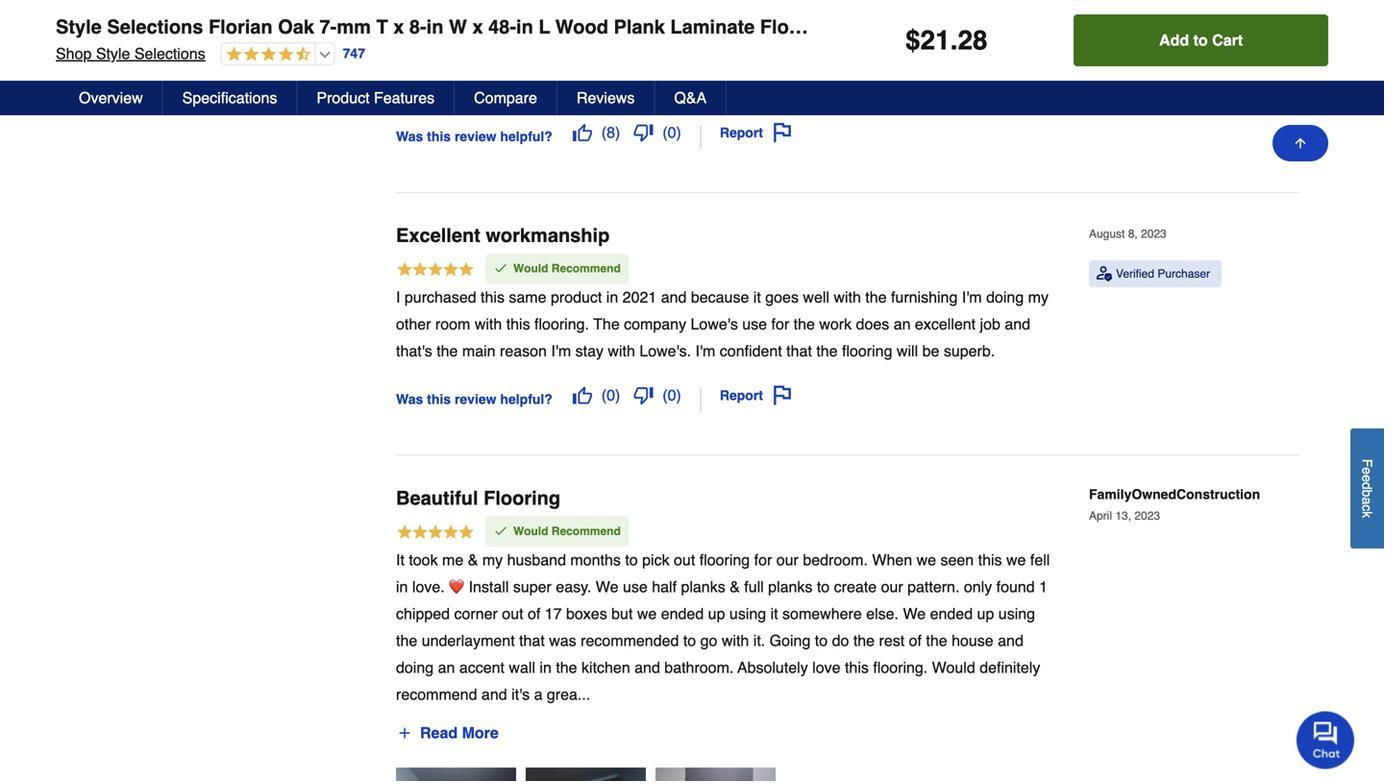 Task type: vqa. For each thing, say whether or not it's contained in the screenshot.
using
yes



Task type: locate. For each thing, give the bounding box(es) containing it.
planks right half on the left bottom of page
[[681, 579, 726, 596]]

style up shop
[[56, 16, 102, 38]]

go
[[701, 632, 718, 650]]

0 vertical spatial &
[[468, 552, 478, 569]]

2 helpful? from the top
[[500, 392, 553, 407]]

0 vertical spatial for
[[772, 315, 790, 333]]

1 vertical spatial that
[[519, 632, 545, 650]]

to left go
[[684, 632, 696, 650]]

pattern.
[[908, 579, 960, 596]]

1 horizontal spatial a
[[1360, 498, 1376, 505]]

1 was this review helpful? from the top
[[396, 129, 553, 144]]

report down confident
[[720, 388, 764, 403]]

purchaser
[[1158, 267, 1211, 281]]

1 vertical spatial an
[[438, 659, 455, 677]]

1 vertical spatial my
[[483, 552, 503, 569]]

this down checkmark icon
[[481, 288, 505, 306]]

0 horizontal spatial up
[[708, 606, 726, 623]]

that inside "it took me & my husband months to pick out flooring for our bedroom. when we seen this we fell in love. ❤️ install super easy. we use half planks & full planks to create our pattern. only found 1 chipped corner out of 17 boxes but we ended up using it somewhere else. we ended up using the underlayment that was recommended to go with it. going to do the rest of the house and doing an accent wall in the kitchen and bathroom. absolutely love this flooring. would definitely recommend and it's a grea..."
[[519, 632, 545, 650]]

0 horizontal spatial x
[[394, 16, 404, 38]]

and left it's
[[482, 686, 507, 704]]

verified
[[1117, 267, 1155, 281]]

we right 'but'
[[637, 606, 657, 623]]

0 vertical spatial thumb down image
[[634, 123, 653, 142]]

main
[[462, 342, 496, 360]]

0 vertical spatial flag image
[[773, 123, 792, 142]]

thumb up image down stay
[[573, 386, 592, 405]]

recommend up months
[[552, 525, 621, 539]]

doing inside "it took me & my husband months to pick out flooring for our bedroom. when we seen this we fell in love. ❤️ install super easy. we use half planks & full planks to create our pattern. only found 1 chipped corner out of 17 boxes but we ended up using it somewhere else. we ended up using the underlayment that was recommended to go with it. going to do the rest of the house and doing an accent wall in the kitchen and bathroom. absolutely love this flooring. would definitely recommend and it's a grea..."
[[396, 659, 434, 677]]

flooring. inside 'i purchased this same product in 2021 and because it goes well with the furnishing i'm doing my other room with this flooring.  the company lowe's use for the work does an excellent job and that's the main reason i'm stay with lowe's.  i'm confident that the flooring will be superb.'
[[535, 315, 590, 333]]

k
[[1360, 512, 1376, 518]]

with
[[834, 288, 862, 306], [475, 315, 502, 333], [608, 342, 636, 360], [722, 632, 749, 650]]

we left 'fell'
[[1007, 552, 1027, 569]]

use
[[743, 315, 768, 333], [623, 579, 648, 596]]

1 horizontal spatial that
[[787, 342, 813, 360]]

recommend
[[552, 262, 621, 275], [552, 525, 621, 539]]

our left bedroom. at the right bottom of the page
[[777, 552, 799, 569]]

with inside "it took me & my husband months to pick out flooring for our bedroom. when we seen this we fell in love. ❤️ install super easy. we use half planks & full planks to create our pattern. only found 1 chipped corner out of 17 boxes but we ended up using it somewhere else. we ended up using the underlayment that was recommended to go with it. going to do the rest of the house and doing an accent wall in the kitchen and bathroom. absolutely love this flooring. would definitely recommend and it's a grea..."
[[722, 632, 749, 650]]

2 5 stars image from the top
[[396, 524, 475, 544]]

2 vertical spatial would
[[933, 659, 976, 677]]

1 vertical spatial doing
[[396, 659, 434, 677]]

flooring left the (23.91-
[[761, 16, 837, 38]]

wood
[[556, 16, 609, 38]]

&
[[468, 552, 478, 569], [730, 579, 740, 596]]

0 horizontal spatial we
[[596, 579, 619, 596]]

2 report from the top
[[720, 388, 764, 403]]

will
[[897, 342, 919, 360]]

1 horizontal spatial out
[[674, 552, 696, 569]]

husband
[[507, 552, 566, 569]]

ended down half on the left bottom of page
[[661, 606, 704, 623]]

( 8 )
[[602, 123, 621, 141]]

flooring down does
[[842, 342, 893, 360]]

it.
[[754, 632, 766, 650]]

4.5 stars image
[[222, 46, 311, 64]]

to up somewhere
[[817, 579, 830, 596]]

i'm down lowe's
[[696, 342, 716, 360]]

0 vertical spatial report
[[720, 125, 764, 140]]

1 horizontal spatial x
[[473, 16, 483, 38]]

out right pick
[[674, 552, 696, 569]]

x right w
[[473, 16, 483, 38]]

easy.
[[556, 579, 592, 596]]

flooring
[[761, 16, 837, 38], [484, 488, 561, 510]]

review down "compare"
[[455, 129, 497, 144]]

shop style selections
[[56, 45, 205, 63]]

wall
[[509, 659, 536, 677]]

else.
[[867, 606, 899, 623]]

ft)
[[932, 16, 951, 38]]

( 0 ) down q&a
[[663, 123, 682, 141]]

checkmark image
[[493, 261, 509, 276]]

1 ended from the left
[[661, 606, 704, 623]]

reason
[[500, 342, 547, 360]]

2 thumb up image from the top
[[573, 386, 592, 405]]

was this review helpful? down main
[[396, 392, 553, 407]]

ended down "pattern."
[[931, 606, 973, 623]]

use left half on the left bottom of page
[[623, 579, 648, 596]]

( down reviews button
[[602, 123, 607, 141]]

selections up shop style selections
[[107, 16, 203, 38]]

) for ( 0 )'s thumb up 'image'
[[615, 387, 621, 404]]

familyownedconstruction april 13, 2023
[[1090, 487, 1261, 523]]

we
[[917, 552, 937, 569], [1007, 552, 1027, 569], [637, 606, 657, 623]]

0 vertical spatial style
[[56, 16, 102, 38]]

1 horizontal spatial flooring.
[[874, 659, 928, 677]]

an inside "it took me & my husband months to pick out flooring for our bedroom. when we seen this we fell in love. ❤️ install super easy. we use half planks & full planks to create our pattern. only found 1 chipped corner out of 17 boxes but we ended up using it somewhere else. we ended up using the underlayment that was recommended to go with it. going to do the rest of the house and doing an accent wall in the kitchen and bathroom. absolutely love this flooring. would definitely recommend and it's a grea..."
[[438, 659, 455, 677]]

my
[[1029, 288, 1049, 306], [483, 552, 503, 569]]

laminate
[[671, 16, 755, 38]]

april
[[1090, 510, 1113, 523]]

b
[[1360, 490, 1376, 498]]

1 horizontal spatial &
[[730, 579, 740, 596]]

) down q&a button
[[677, 123, 682, 141]]

0 horizontal spatial we
[[637, 606, 657, 623]]

0 horizontal spatial using
[[730, 606, 767, 623]]

and down recommended
[[635, 659, 661, 677]]

it left goes
[[754, 288, 761, 306]]

1 vertical spatial thumb up image
[[573, 386, 592, 405]]

report for ( 0 )
[[720, 388, 764, 403]]

seen
[[941, 552, 974, 569]]

21
[[921, 25, 951, 56]]

1 vertical spatial a
[[534, 686, 543, 704]]

0 horizontal spatial doing
[[396, 659, 434, 677]]

1 horizontal spatial it
[[771, 606, 779, 623]]

product features
[[317, 89, 435, 107]]

a
[[1360, 498, 1376, 505], [534, 686, 543, 704]]

0 horizontal spatial a
[[534, 686, 543, 704]]

0 vertical spatial a
[[1360, 498, 1376, 505]]

0 down lowe's.
[[668, 387, 677, 404]]

1 vertical spatial for
[[755, 552, 773, 569]]

d
[[1360, 483, 1376, 490]]

flooring inside "it took me & my husband months to pick out flooring for our bedroom. when we seen this we fell in love. ❤️ install super easy. we use half planks & full planks to create our pattern. only found 1 chipped corner out of 17 boxes but we ended up using it somewhere else. we ended up using the underlayment that was recommended to go with it. going to do the rest of the house and doing an accent wall in the kitchen and bathroom. absolutely love this flooring. would definitely recommend and it's a grea..."
[[700, 552, 750, 569]]

)
[[615, 123, 621, 141], [677, 123, 682, 141], [615, 387, 621, 404], [677, 387, 682, 404]]

in left 2021
[[607, 288, 619, 306]]

thumb up image left 8
[[573, 123, 592, 142]]

flag image
[[773, 123, 792, 142], [773, 386, 792, 405]]

to left do
[[815, 632, 828, 650]]

( down q&a button
[[663, 123, 668, 141]]

recommend up product
[[552, 262, 621, 275]]

would recommend
[[514, 262, 621, 275], [514, 525, 621, 539]]

1 vertical spatial report
[[720, 388, 764, 403]]

in left l
[[516, 16, 534, 38]]

2 x from the left
[[473, 16, 483, 38]]

8-
[[410, 16, 427, 38]]

1 vertical spatial thumb down image
[[634, 386, 653, 405]]

5 stars image
[[396, 261, 475, 281], [396, 524, 475, 544]]

overview button
[[60, 81, 163, 115]]

be
[[923, 342, 940, 360]]

0 horizontal spatial flooring
[[700, 552, 750, 569]]

0 vertical spatial of
[[528, 606, 541, 623]]

we
[[596, 579, 619, 596], [903, 606, 926, 623]]

a inside "it took me & my husband months to pick out flooring for our bedroom. when we seen this we fell in love. ❤️ install super easy. we use half planks & full planks to create our pattern. only found 1 chipped corner out of 17 boxes but we ended up using it somewhere else. we ended up using the underlayment that was recommended to go with it. going to do the rest of the house and doing an accent wall in the kitchen and bathroom. absolutely love this flooring. would definitely recommend and it's a grea..."
[[534, 686, 543, 704]]

0 horizontal spatial use
[[623, 579, 648, 596]]

flooring up checkmark image
[[484, 488, 561, 510]]

of
[[528, 606, 541, 623], [909, 632, 922, 650]]

up down only
[[978, 606, 995, 623]]

rest
[[880, 632, 905, 650]]

1 vertical spatial out
[[502, 606, 524, 623]]

0 vertical spatial an
[[894, 315, 911, 333]]

0 horizontal spatial ended
[[661, 606, 704, 623]]

( 0 ) down lowe's.
[[663, 387, 682, 404]]

1 vertical spatial recommend
[[552, 525, 621, 539]]

in right wall
[[540, 659, 552, 677]]

1 horizontal spatial ended
[[931, 606, 973, 623]]

1 horizontal spatial of
[[909, 632, 922, 650]]

1 vertical spatial flooring
[[484, 488, 561, 510]]

was down that's
[[396, 392, 423, 407]]

e up d
[[1360, 468, 1376, 475]]

checkmark image
[[493, 524, 509, 539]]

0 vertical spatial thumb up image
[[573, 123, 592, 142]]

1 report button from the top
[[713, 116, 799, 149]]

only
[[964, 579, 993, 596]]

0 horizontal spatial our
[[777, 552, 799, 569]]

2 was from the top
[[396, 392, 423, 407]]

5 stars image for beautiful
[[396, 524, 475, 544]]

0 vertical spatial use
[[743, 315, 768, 333]]

t
[[376, 16, 388, 38]]

1 vertical spatial was this review helpful?
[[396, 392, 553, 407]]

for up full
[[755, 552, 773, 569]]

an up will
[[894, 315, 911, 333]]

with left it.
[[722, 632, 749, 650]]

this down that's
[[427, 392, 451, 407]]

style selections florian oak 7-mm t x 8-in w x 48-in l wood plank laminate flooring (23.91-sq ft)
[[56, 16, 951, 38]]

0 vertical spatial flooring
[[842, 342, 893, 360]]

1 vertical spatial would
[[514, 525, 549, 539]]

that right confident
[[787, 342, 813, 360]]

2 thumb down image from the top
[[634, 386, 653, 405]]

love.
[[412, 579, 445, 596]]

2 was this review helpful? from the top
[[396, 392, 553, 407]]

1 vertical spatial helpful?
[[500, 392, 553, 407]]

report
[[720, 125, 764, 140], [720, 388, 764, 403]]

read
[[420, 725, 458, 743]]

0 vertical spatial 2023
[[1142, 227, 1167, 241]]

we up "pattern."
[[917, 552, 937, 569]]

review for ( 0 )
[[455, 392, 497, 407]]

1 vertical spatial &
[[730, 579, 740, 596]]

5 stars image up 'took'
[[396, 524, 475, 544]]

would recommend for workmanship
[[514, 262, 621, 275]]

flooring. down product
[[535, 315, 590, 333]]

it's
[[512, 686, 530, 704]]

0 vertical spatial 5 stars image
[[396, 261, 475, 281]]

it up going
[[771, 606, 779, 623]]

2 up from the left
[[978, 606, 995, 623]]

flooring up full
[[700, 552, 750, 569]]

thumb down image
[[634, 123, 653, 142], [634, 386, 653, 405]]

1 horizontal spatial i'm
[[696, 342, 716, 360]]

product features button
[[298, 81, 455, 115]]

0 vertical spatial would recommend
[[514, 262, 621, 275]]

house
[[952, 632, 994, 650]]

report down q&a button
[[720, 125, 764, 140]]

1 vertical spatial flag image
[[773, 386, 792, 405]]

style
[[56, 16, 102, 38], [96, 45, 130, 63]]

& left full
[[730, 579, 740, 596]]

selections up overview button
[[134, 45, 205, 63]]

0 vertical spatial flooring.
[[535, 315, 590, 333]]

0 vertical spatial recommend
[[552, 262, 621, 275]]

0 horizontal spatial an
[[438, 659, 455, 677]]

my inside 'i purchased this same product in 2021 and because it goes well with the furnishing i'm doing my other room with this flooring.  the company lowe's use for the work does an excellent job and that's the main reason i'm stay with lowe's.  i'm confident that the flooring will be superb.'
[[1029, 288, 1049, 306]]

1 vertical spatial report button
[[713, 379, 799, 412]]

using
[[730, 606, 767, 623], [999, 606, 1036, 623]]

1 5 stars image from the top
[[396, 261, 475, 281]]

0 vertical spatial that
[[787, 342, 813, 360]]

0 vertical spatial was this review helpful?
[[396, 129, 553, 144]]

2 e from the top
[[1360, 475, 1376, 483]]

1 helpful? from the top
[[500, 129, 553, 144]]

and
[[661, 288, 687, 306], [1005, 315, 1031, 333], [998, 632, 1024, 650], [635, 659, 661, 677], [482, 686, 507, 704]]

1 thumb down image from the top
[[634, 123, 653, 142]]

an up recommend
[[438, 659, 455, 677]]

out down super
[[502, 606, 524, 623]]

would for workmanship
[[514, 262, 549, 275]]

an
[[894, 315, 911, 333], [438, 659, 455, 677]]

1 vertical spatial would recommend
[[514, 525, 621, 539]]

in inside 'i purchased this same product in 2021 and because it goes well with the furnishing i'm doing my other room with this flooring.  the company lowe's use for the work does an excellent job and that's the main reason i'm stay with lowe's.  i'm confident that the flooring will be superb.'
[[607, 288, 619, 306]]

2 report button from the top
[[713, 379, 799, 412]]

1 flag image from the top
[[773, 123, 792, 142]]

this
[[427, 129, 451, 144], [481, 288, 505, 306], [507, 315, 530, 333], [427, 392, 451, 407], [979, 552, 1003, 569], [845, 659, 869, 677]]

was this review helpful? for ( 8 )
[[396, 129, 553, 144]]

the down chipped
[[396, 632, 418, 650]]

would up "husband"
[[514, 525, 549, 539]]

0 vertical spatial it
[[754, 288, 761, 306]]

that up wall
[[519, 632, 545, 650]]

1 vertical spatial of
[[909, 632, 922, 650]]

thumb down image for ( 0 )
[[634, 386, 653, 405]]

was this review helpful? for ( 0 )
[[396, 392, 553, 407]]

somewhere
[[783, 606, 862, 623]]

0 horizontal spatial my
[[483, 552, 503, 569]]

this right love
[[845, 659, 869, 677]]

mm
[[337, 16, 371, 38]]

our down when
[[881, 579, 904, 596]]

we down months
[[596, 579, 619, 596]]

using down full
[[730, 606, 767, 623]]

the
[[866, 288, 887, 306], [794, 315, 815, 333], [437, 342, 458, 360], [817, 342, 838, 360], [396, 632, 418, 650], [854, 632, 875, 650], [927, 632, 948, 650], [556, 659, 578, 677]]

to right add
[[1194, 31, 1209, 49]]

we right else.
[[903, 606, 926, 623]]

2 would recommend from the top
[[514, 525, 621, 539]]

1 horizontal spatial using
[[999, 606, 1036, 623]]

) down lowe's.
[[677, 387, 682, 404]]

plus image
[[397, 726, 413, 742]]

review down main
[[455, 392, 497, 407]]

for down goes
[[772, 315, 790, 333]]

beautiful
[[396, 488, 479, 510]]

do
[[832, 632, 850, 650]]

2 review from the top
[[455, 392, 497, 407]]

read more button
[[396, 719, 500, 749]]

would
[[514, 262, 549, 275], [514, 525, 549, 539], [933, 659, 976, 677]]

1 horizontal spatial we
[[903, 606, 926, 623]]

flag image for ( 8 )
[[773, 123, 792, 142]]

recommended
[[581, 632, 679, 650]]

company
[[624, 315, 687, 333]]

1 vertical spatial style
[[96, 45, 130, 63]]

was for ( 8 )
[[396, 129, 423, 144]]

0 vertical spatial was
[[396, 129, 423, 144]]

create
[[834, 579, 877, 596]]

of right rest
[[909, 632, 922, 650]]

1 horizontal spatial my
[[1029, 288, 1049, 306]]

1 planks from the left
[[681, 579, 726, 596]]

was this review helpful? down "compare"
[[396, 129, 553, 144]]

with down "the"
[[608, 342, 636, 360]]

1 horizontal spatial use
[[743, 315, 768, 333]]

2 recommend from the top
[[552, 525, 621, 539]]

1 vertical spatial our
[[881, 579, 904, 596]]

1 horizontal spatial doing
[[987, 288, 1024, 306]]

(23.91-
[[843, 16, 904, 38]]

i
[[396, 288, 401, 306]]

1 vertical spatial use
[[623, 579, 648, 596]]

but
[[612, 606, 633, 623]]

that
[[787, 342, 813, 360], [519, 632, 545, 650]]

0 vertical spatial doing
[[987, 288, 1024, 306]]

0 horizontal spatial it
[[754, 288, 761, 306]]

1 report from the top
[[720, 125, 764, 140]]

1 horizontal spatial flooring
[[761, 16, 837, 38]]

thumb up image
[[573, 123, 592, 142], [573, 386, 592, 405]]

0 vertical spatial out
[[674, 552, 696, 569]]

( 0 ) for ( 0 )
[[663, 387, 682, 404]]

would recommend up months
[[514, 525, 621, 539]]

1 thumb up image from the top
[[573, 123, 592, 142]]

and up company
[[661, 288, 687, 306]]

1 vertical spatial it
[[771, 606, 779, 623]]

e up b
[[1360, 475, 1376, 483]]

reviews
[[577, 89, 635, 107]]

use up confident
[[743, 315, 768, 333]]

flooring inside 'i purchased this same product in 2021 and because it goes well with the furnishing i'm doing my other room with this flooring.  the company lowe's use for the work does an excellent job and that's the main reason i'm stay with lowe's.  i'm confident that the flooring will be superb.'
[[842, 342, 893, 360]]

in left love.
[[396, 579, 408, 596]]

) down "the"
[[615, 387, 621, 404]]

) down reviews button
[[615, 123, 621, 141]]

0 vertical spatial review
[[455, 129, 497, 144]]

my inside "it took me & my husband months to pick out flooring for our bedroom. when we seen this we fell in love. ❤️ install super easy. we use half planks & full planks to create our pattern. only found 1 chipped corner out of 17 boxes but we ended up using it somewhere else. we ended up using the underlayment that was recommended to go with it. going to do the rest of the house and doing an accent wall in the kitchen and bathroom. absolutely love this flooring. would definitely recommend and it's a grea..."
[[483, 552, 503, 569]]

would down 'house'
[[933, 659, 976, 677]]

x right t
[[394, 16, 404, 38]]

up up go
[[708, 606, 726, 623]]

reviews button
[[558, 81, 655, 115]]

0 vertical spatial would
[[514, 262, 549, 275]]

0 horizontal spatial planks
[[681, 579, 726, 596]]

0 vertical spatial helpful?
[[500, 129, 553, 144]]

was down features on the left of the page
[[396, 129, 423, 144]]

1 was from the top
[[396, 129, 423, 144]]

1 recommend from the top
[[552, 262, 621, 275]]

in
[[427, 16, 444, 38], [516, 16, 534, 38], [607, 288, 619, 306], [396, 579, 408, 596], [540, 659, 552, 677]]

1 vertical spatial we
[[903, 606, 926, 623]]

1 would recommend from the top
[[514, 262, 621, 275]]

a up k on the bottom of page
[[1360, 498, 1376, 505]]

5 stars image up purchased
[[396, 261, 475, 281]]

selections
[[107, 16, 203, 38], [134, 45, 205, 63]]

1 vertical spatial 2023
[[1135, 510, 1161, 523]]

2 planks from the left
[[769, 579, 813, 596]]

2 flag image from the top
[[773, 386, 792, 405]]

1 x from the left
[[394, 16, 404, 38]]

1 vertical spatial flooring
[[700, 552, 750, 569]]

this up only
[[979, 552, 1003, 569]]

confident
[[720, 342, 783, 360]]

1 vertical spatial flooring.
[[874, 659, 928, 677]]

1 horizontal spatial flooring
[[842, 342, 893, 360]]

florian
[[209, 16, 273, 38]]

the down work at the right top of page
[[817, 342, 838, 360]]

747
[[343, 46, 365, 61]]

beautiful flooring
[[396, 488, 561, 510]]

2023
[[1142, 227, 1167, 241], [1135, 510, 1161, 523]]

(
[[602, 123, 607, 141], [663, 123, 668, 141], [602, 387, 607, 404], [663, 387, 668, 404]]

1 review from the top
[[455, 129, 497, 144]]

1 vertical spatial review
[[455, 392, 497, 407]]

recommend for workmanship
[[552, 262, 621, 275]]

the up grea...
[[556, 659, 578, 677]]

1 up from the left
[[708, 606, 726, 623]]



Task type: describe. For each thing, give the bounding box(es) containing it.
lowe's
[[691, 315, 738, 333]]

recommend
[[396, 686, 477, 704]]

that inside 'i purchased this same product in 2021 and because it goes well with the furnishing i'm doing my other room with this flooring.  the company lowe's use for the work does an excellent job and that's the main reason i'm stay with lowe's.  i'm confident that the flooring will be superb.'
[[787, 342, 813, 360]]

verified purchaser
[[1117, 267, 1211, 281]]

this up the reason
[[507, 315, 530, 333]]

work
[[820, 315, 852, 333]]

specifications
[[182, 89, 277, 107]]

) for thumb down icon associated with ( 0 )
[[677, 387, 682, 404]]

1 using from the left
[[730, 606, 767, 623]]

absolutely
[[738, 659, 809, 677]]

q&a button
[[655, 81, 727, 115]]

0 for ( 0 )
[[668, 387, 677, 404]]

product
[[317, 89, 370, 107]]

an inside 'i purchased this same product in 2021 and because it goes well with the furnishing i'm doing my other room with this flooring.  the company lowe's use for the work does an excellent job and that's the main reason i'm stay with lowe's.  i'm confident that the flooring will be superb.'
[[894, 315, 911, 333]]

arrow up image
[[1294, 136, 1309, 151]]

.
[[951, 25, 958, 56]]

( down stay
[[602, 387, 607, 404]]

use inside "it took me & my husband months to pick out flooring for our bedroom. when we seen this we fell in love. ❤️ install super easy. we use half planks & full planks to create our pattern. only found 1 chipped corner out of 17 boxes but we ended up using it somewhere else. we ended up using the underlayment that was recommended to go with it. going to do the rest of the house and doing an accent wall in the kitchen and bathroom. absolutely love this flooring. would definitely recommend and it's a grea..."
[[623, 579, 648, 596]]

the up does
[[866, 288, 887, 306]]

because
[[691, 288, 750, 306]]

1 e from the top
[[1360, 468, 1376, 475]]

28
[[958, 25, 988, 56]]

0 horizontal spatial flooring
[[484, 488, 561, 510]]

13,
[[1116, 510, 1132, 523]]

) for thumb down icon related to ( 8 )
[[677, 123, 682, 141]]

2023 inside 'familyownedconstruction april 13, 2023'
[[1135, 510, 1161, 523]]

cart
[[1213, 31, 1244, 49]]

corner
[[454, 606, 498, 623]]

thumb up image for ( 8 )
[[573, 123, 592, 142]]

1 horizontal spatial we
[[917, 552, 937, 569]]

use inside 'i purchased this same product in 2021 and because it goes well with the furnishing i'm doing my other room with this flooring.  the company lowe's use for the work does an excellent job and that's the main reason i'm stay with lowe's.  i'm confident that the flooring will be superb.'
[[743, 315, 768, 333]]

same
[[509, 288, 547, 306]]

0 vertical spatial selections
[[107, 16, 203, 38]]

august
[[1090, 227, 1126, 241]]

2 ended from the left
[[931, 606, 973, 623]]

1
[[1040, 579, 1048, 596]]

the left 'house'
[[927, 632, 948, 650]]

excellent
[[915, 315, 976, 333]]

( 0 ) for ( 8 )
[[663, 123, 682, 141]]

chat invite button image
[[1297, 711, 1356, 770]]

stay
[[576, 342, 604, 360]]

it inside "it took me & my husband months to pick out flooring for our bedroom. when we seen this we fell in love. ❤️ install super easy. we use half planks & full planks to create our pattern. only found 1 chipped corner out of 17 boxes but we ended up using it somewhere else. we ended up using the underlayment that was recommended to go with it. going to do the rest of the house and doing an accent wall in the kitchen and bathroom. absolutely love this flooring. would definitely recommend and it's a grea..."
[[771, 606, 779, 623]]

bathroom.
[[665, 659, 734, 677]]

add
[[1160, 31, 1190, 49]]

sq
[[904, 16, 926, 38]]

does
[[856, 315, 890, 333]]

0 horizontal spatial out
[[502, 606, 524, 623]]

1 vertical spatial selections
[[134, 45, 205, 63]]

0 vertical spatial we
[[596, 579, 619, 596]]

w
[[449, 16, 467, 38]]

❤️
[[449, 579, 465, 596]]

1 horizontal spatial our
[[881, 579, 904, 596]]

more
[[462, 725, 499, 743]]

0 vertical spatial flooring
[[761, 16, 837, 38]]

took
[[409, 552, 438, 569]]

doing inside 'i purchased this same product in 2021 and because it goes well with the furnishing i'm doing my other room with this flooring.  the company lowe's use for the work does an excellent job and that's the main reason i'm stay with lowe's.  i'm confident that the flooring will be superb.'
[[987, 288, 1024, 306]]

verified purchaser icon image
[[1097, 266, 1113, 282]]

was for ( 0 )
[[396, 392, 423, 407]]

7-
[[320, 16, 337, 38]]

found
[[997, 579, 1035, 596]]

the down room
[[437, 342, 458, 360]]

was
[[549, 632, 577, 650]]

f
[[1360, 459, 1376, 468]]

fell
[[1031, 552, 1051, 569]]

helpful? for ( 0 )
[[500, 392, 553, 407]]

i purchased this same product in 2021 and because it goes well with the furnishing i'm doing my other room with this flooring.  the company lowe's use for the work does an excellent job and that's the main reason i'm stay with lowe's.  i'm confident that the flooring will be superb.
[[396, 288, 1049, 360]]

august 8, 2023
[[1090, 227, 1167, 241]]

f e e d b a c k
[[1360, 459, 1376, 518]]

https://photos us.bazaarvoice.com/photo/2/cghvdg86bg93zxm/271785a1 3ac2 59c1 a693 20092355c2d8 image
[[656, 769, 776, 782]]

https://photos us.bazaarvoice.com/photo/2/cghvdg86bg93zxm/d15eefcf e2af 53dc b1f8 a4556a11c01d image
[[526, 769, 646, 782]]

( 0 ) down stay
[[602, 387, 621, 404]]

install
[[469, 579, 509, 596]]

lowe's.
[[640, 342, 692, 360]]

report for ( 8 )
[[720, 125, 764, 140]]

months
[[571, 552, 621, 569]]

https://photos us.bazaarvoice.com/photo/2/cghvdg86bg93zxm/bd6ce9e7 dc9b 587e b50d a8c42b9a672f image
[[396, 0, 516, 92]]

to inside button
[[1194, 31, 1209, 49]]

pick
[[643, 552, 670, 569]]

it took me & my husband months to pick out flooring for our bedroom. when we seen this we fell in love. ❤️ install super easy. we use half planks & full planks to create our pattern. only found 1 chipped corner out of 17 boxes but we ended up using it somewhere else. we ended up using the underlayment that was recommended to go with it. going to do the rest of the house and doing an accent wall in the kitchen and bathroom. absolutely love this flooring. would definitely recommend and it's a grea...
[[396, 552, 1051, 704]]

l
[[539, 16, 551, 38]]

0 vertical spatial our
[[777, 552, 799, 569]]

0 down "the"
[[607, 387, 615, 404]]

report button for ( 8 )
[[713, 116, 799, 149]]

2 horizontal spatial i'm
[[962, 288, 983, 306]]

recommend for flooring
[[552, 525, 621, 539]]

to left pick
[[625, 552, 638, 569]]

0 for ( 8 )
[[668, 123, 677, 141]]

going
[[770, 632, 811, 650]]

job
[[981, 315, 1001, 333]]

q&a
[[675, 89, 707, 107]]

workmanship
[[486, 224, 610, 246]]

8
[[607, 123, 615, 141]]

it inside 'i purchased this same product in 2021 and because it goes well with the furnishing i'm doing my other room with this flooring.  the company lowe's use for the work does an excellent job and that's the main reason i'm stay with lowe's.  i'm confident that the flooring will be superb.'
[[754, 288, 761, 306]]

2 horizontal spatial we
[[1007, 552, 1027, 569]]

it
[[396, 552, 405, 569]]

17
[[545, 606, 562, 623]]

room
[[436, 315, 471, 333]]

purchased
[[405, 288, 477, 306]]

2021
[[623, 288, 657, 306]]

would for flooring
[[514, 525, 549, 539]]

review for ( 8 )
[[455, 129, 497, 144]]

add to cart button
[[1074, 14, 1329, 66]]

flag image for ( 0 )
[[773, 386, 792, 405]]

) for thumb up 'image' for ( 8 )
[[615, 123, 621, 141]]

for inside 'i purchased this same product in 2021 and because it goes well with the furnishing i'm doing my other room with this flooring.  the company lowe's use for the work does an excellent job and that's the main reason i'm stay with lowe's.  i'm confident that the flooring will be superb.'
[[772, 315, 790, 333]]

compare button
[[455, 81, 558, 115]]

the
[[594, 315, 620, 333]]

2 using from the left
[[999, 606, 1036, 623]]

a inside f e e d b a c k button
[[1360, 498, 1376, 505]]

with up work at the right top of page
[[834, 288, 862, 306]]

this down features on the left of the page
[[427, 129, 451, 144]]

in left w
[[427, 16, 444, 38]]

super
[[513, 579, 552, 596]]

the down "well" on the top of page
[[794, 315, 815, 333]]

helpful? for ( 8 )
[[500, 129, 553, 144]]

superb.
[[944, 342, 996, 360]]

familyownedconstruction
[[1090, 487, 1261, 502]]

love
[[813, 659, 841, 677]]

half
[[652, 579, 677, 596]]

grea...
[[547, 686, 591, 704]]

5 stars image for excellent
[[396, 261, 475, 281]]

c
[[1360, 505, 1376, 512]]

for inside "it took me & my husband months to pick out flooring for our bedroom. when we seen this we fell in love. ❤️ install super easy. we use half planks & full planks to create our pattern. only found 1 chipped corner out of 17 boxes but we ended up using it somewhere else. we ended up using the underlayment that was recommended to go with it. going to do the rest of the house and doing an accent wall in the kitchen and bathroom. absolutely love this flooring. would definitely recommend and it's a grea..."
[[755, 552, 773, 569]]

0 horizontal spatial &
[[468, 552, 478, 569]]

would inside "it took me & my husband months to pick out flooring for our bedroom. when we seen this we fell in love. ❤️ install super easy. we use half planks & full planks to create our pattern. only found 1 chipped corner out of 17 boxes but we ended up using it somewhere else. we ended up using the underlayment that was recommended to go with it. going to do the rest of the house and doing an accent wall in the kitchen and bathroom. absolutely love this flooring. would definitely recommend and it's a grea..."
[[933, 659, 976, 677]]

other
[[396, 315, 431, 333]]

when
[[873, 552, 913, 569]]

( down lowe's.
[[663, 387, 668, 404]]

excellent workmanship
[[396, 224, 610, 246]]

thumb up image for ( 0 )
[[573, 386, 592, 405]]

the right do
[[854, 632, 875, 650]]

flooring. inside "it took me & my husband months to pick out flooring for our bedroom. when we seen this we fell in love. ❤️ install super easy. we use half planks & full planks to create our pattern. only found 1 chipped corner out of 17 boxes but we ended up using it somewhere else. we ended up using the underlayment that was recommended to go with it. going to do the rest of the house and doing an accent wall in the kitchen and bathroom. absolutely love this flooring. would definitely recommend and it's a grea..."
[[874, 659, 928, 677]]

with up main
[[475, 315, 502, 333]]

and right 'job'
[[1005, 315, 1031, 333]]

thumb down image for ( 8 )
[[634, 123, 653, 142]]

bedroom.
[[803, 552, 868, 569]]

0 horizontal spatial i'm
[[551, 342, 571, 360]]

0 horizontal spatial of
[[528, 606, 541, 623]]

and up definitely
[[998, 632, 1024, 650]]

read more
[[420, 725, 499, 743]]

would recommend for flooring
[[514, 525, 621, 539]]

well
[[803, 288, 830, 306]]

report button for ( 0 )
[[713, 379, 799, 412]]

https://photos us.bazaarvoice.com/photo/2/cghvdg86bg93zxm/cc0c95fb 11a2 57ff 9fbf 7328bd1d7850 image
[[396, 769, 516, 782]]

overview
[[79, 89, 143, 107]]

$ 21 . 28
[[906, 25, 988, 56]]



